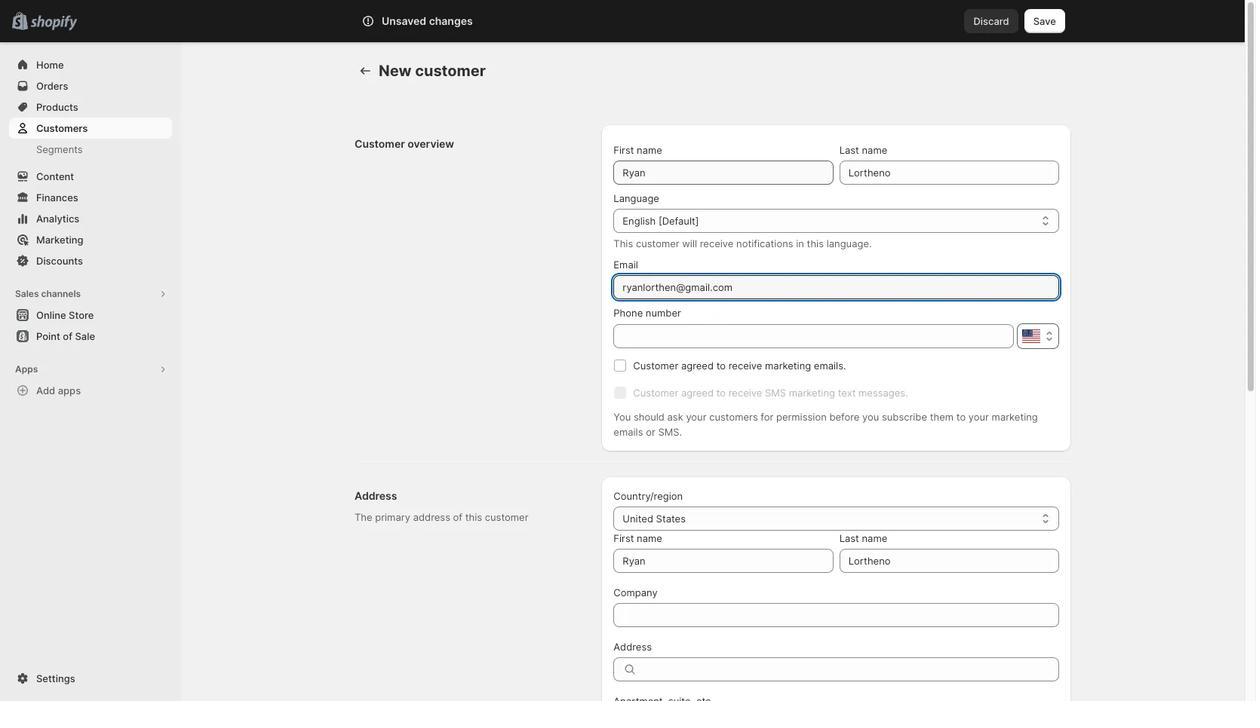 Task type: describe. For each thing, give the bounding box(es) containing it.
this
[[614, 238, 633, 250]]

channels
[[41, 288, 81, 300]]

products link
[[9, 97, 172, 118]]

add apps
[[36, 385, 81, 397]]

first name for language
[[614, 144, 663, 156]]

discard
[[974, 15, 1010, 27]]

phone number
[[614, 307, 681, 319]]

messages.
[[859, 387, 908, 399]]

customer agreed to receive marketing emails.
[[633, 360, 846, 372]]

apps
[[58, 385, 81, 397]]

phone
[[614, 307, 643, 319]]

new
[[379, 62, 412, 80]]

Address text field
[[644, 658, 1060, 682]]

unsaved changes
[[382, 14, 473, 27]]

1 your from the left
[[686, 411, 707, 423]]

discard button
[[965, 9, 1019, 33]]

home link
[[9, 54, 172, 75]]

marketing inside you should ask your customers for permission before you subscribe them to your marketing emails or sms.
[[992, 411, 1038, 423]]

agreed for customer agreed to receive sms marketing text messages.
[[681, 387, 714, 399]]

discounts link
[[9, 251, 172, 272]]

store
[[69, 309, 94, 322]]

analytics link
[[9, 208, 172, 229]]

united states
[[623, 513, 686, 525]]

customer for new
[[415, 62, 486, 80]]

finances link
[[9, 187, 172, 208]]

point of sale link
[[9, 326, 172, 347]]

customer agreed to receive sms marketing text messages.
[[633, 387, 908, 399]]

language.
[[827, 238, 872, 250]]

address
[[413, 512, 451, 524]]

point of sale button
[[0, 326, 181, 347]]

orders
[[36, 80, 68, 92]]

analytics
[[36, 213, 79, 225]]

finances
[[36, 192, 78, 204]]

the primary address of this customer
[[355, 512, 529, 524]]

[default]
[[659, 215, 699, 227]]

0 vertical spatial address
[[355, 490, 397, 503]]

2 your from the left
[[969, 411, 989, 423]]

point of sale
[[36, 331, 95, 343]]

settings
[[36, 673, 75, 685]]

last name for language
[[840, 144, 888, 156]]

before
[[830, 411, 860, 423]]

ask
[[668, 411, 684, 423]]

should
[[634, 411, 665, 423]]

receive for marketing
[[729, 360, 763, 372]]

sms.
[[658, 426, 682, 438]]

apps
[[15, 364, 38, 375]]

marketing
[[36, 234, 83, 246]]

text
[[838, 387, 856, 399]]

language
[[614, 192, 660, 205]]

search
[[429, 15, 461, 27]]

company
[[614, 587, 658, 599]]

in
[[796, 238, 804, 250]]

receive for sms
[[729, 387, 763, 399]]

you
[[863, 411, 879, 423]]

1 horizontal spatial of
[[453, 512, 463, 524]]

0 vertical spatial this
[[807, 238, 824, 250]]

first for company
[[614, 533, 634, 545]]

last for company
[[840, 533, 859, 545]]

states
[[656, 513, 686, 525]]

you should ask your customers for permission before you subscribe them to your marketing emails or sms.
[[614, 411, 1038, 438]]

marketing link
[[9, 229, 172, 251]]

save button
[[1025, 9, 1066, 33]]

first for language
[[614, 144, 634, 156]]

will
[[682, 238, 697, 250]]

first name for company
[[614, 533, 663, 545]]

Email email field
[[614, 275, 1060, 300]]

customer overview
[[355, 137, 454, 150]]

content
[[36, 171, 74, 183]]

search button
[[404, 9, 841, 33]]

segments
[[36, 143, 83, 155]]

settings link
[[9, 669, 172, 690]]

last for language
[[840, 144, 859, 156]]

customers
[[36, 122, 88, 134]]

customer for customer agreed to receive sms marketing text messages.
[[633, 387, 679, 399]]

save
[[1034, 15, 1057, 27]]

or
[[646, 426, 656, 438]]

them
[[930, 411, 954, 423]]

country/region
[[614, 491, 683, 503]]



Task type: vqa. For each thing, say whether or not it's contained in the screenshot.
My Store image
no



Task type: locate. For each thing, give the bounding box(es) containing it.
to for sms
[[717, 387, 726, 399]]

2 agreed from the top
[[681, 387, 714, 399]]

receive up customers
[[729, 387, 763, 399]]

1 horizontal spatial address
[[614, 641, 652, 654]]

1 vertical spatial this
[[465, 512, 482, 524]]

first up language
[[614, 144, 634, 156]]

of inside button
[[63, 331, 72, 343]]

2 last name text field from the top
[[840, 549, 1060, 574]]

email
[[614, 259, 638, 271]]

of
[[63, 331, 72, 343], [453, 512, 463, 524]]

of right address
[[453, 512, 463, 524]]

First name text field
[[614, 549, 834, 574]]

1 vertical spatial first name
[[614, 533, 663, 545]]

add apps button
[[9, 380, 172, 402]]

customers link
[[9, 118, 172, 139]]

changes
[[429, 14, 473, 27]]

0 horizontal spatial your
[[686, 411, 707, 423]]

1 first from the top
[[614, 144, 634, 156]]

1 vertical spatial to
[[717, 387, 726, 399]]

0 horizontal spatial this
[[465, 512, 482, 524]]

0 vertical spatial of
[[63, 331, 72, 343]]

point
[[36, 331, 60, 343]]

emails
[[614, 426, 643, 438]]

0 vertical spatial first name
[[614, 144, 663, 156]]

0 vertical spatial last name
[[840, 144, 888, 156]]

english
[[623, 215, 656, 227]]

customer down "search"
[[415, 62, 486, 80]]

0 vertical spatial customer
[[355, 137, 405, 150]]

customer for this
[[636, 238, 680, 250]]

2 vertical spatial marketing
[[992, 411, 1038, 423]]

marketing right them at bottom
[[992, 411, 1038, 423]]

discounts
[[36, 255, 83, 267]]

this
[[807, 238, 824, 250], [465, 512, 482, 524]]

this right address
[[465, 512, 482, 524]]

subscribe
[[882, 411, 928, 423]]

online store link
[[9, 305, 172, 326]]

2 vertical spatial customer
[[633, 387, 679, 399]]

1 vertical spatial first
[[614, 533, 634, 545]]

1 vertical spatial address
[[614, 641, 652, 654]]

receive
[[700, 238, 734, 250], [729, 360, 763, 372], [729, 387, 763, 399]]

the
[[355, 512, 373, 524]]

number
[[646, 307, 681, 319]]

1 last from the top
[[840, 144, 859, 156]]

first down 'united'
[[614, 533, 634, 545]]

2 last name from the top
[[840, 533, 888, 545]]

your right them at bottom
[[969, 411, 989, 423]]

this customer will receive notifications in this language.
[[614, 238, 872, 250]]

1 horizontal spatial your
[[969, 411, 989, 423]]

address
[[355, 490, 397, 503], [614, 641, 652, 654]]

customer
[[415, 62, 486, 80], [636, 238, 680, 250], [485, 512, 529, 524]]

Phone number text field
[[614, 325, 1014, 349]]

0 vertical spatial marketing
[[765, 360, 811, 372]]

sms
[[765, 387, 787, 399]]

last name for company
[[840, 533, 888, 545]]

address down company
[[614, 641, 652, 654]]

agreed
[[681, 360, 714, 372], [681, 387, 714, 399]]

online store button
[[0, 305, 181, 326]]

2 vertical spatial customer
[[485, 512, 529, 524]]

1 vertical spatial receive
[[729, 360, 763, 372]]

last name text field for language
[[840, 161, 1060, 185]]

permission
[[777, 411, 827, 423]]

1 vertical spatial of
[[453, 512, 463, 524]]

primary
[[375, 512, 411, 524]]

you
[[614, 411, 631, 423]]

1 vertical spatial last name text field
[[840, 549, 1060, 574]]

last name text field for company
[[840, 549, 1060, 574]]

Company text field
[[614, 604, 1060, 628]]

name
[[637, 144, 663, 156], [862, 144, 888, 156], [637, 533, 663, 545], [862, 533, 888, 545]]

apps button
[[9, 359, 172, 380]]

shopify image
[[30, 16, 77, 31]]

to
[[717, 360, 726, 372], [717, 387, 726, 399], [957, 411, 966, 423]]

1 vertical spatial last
[[840, 533, 859, 545]]

united states (+1) image
[[1023, 330, 1041, 343]]

1 vertical spatial last name
[[840, 533, 888, 545]]

Last name text field
[[840, 161, 1060, 185], [840, 549, 1060, 574]]

customer right address
[[485, 512, 529, 524]]

0 vertical spatial customer
[[415, 62, 486, 80]]

sales channels
[[15, 288, 81, 300]]

1 vertical spatial agreed
[[681, 387, 714, 399]]

to for marketing
[[717, 360, 726, 372]]

of left sale
[[63, 331, 72, 343]]

2 first from the top
[[614, 533, 634, 545]]

customers
[[710, 411, 758, 423]]

2 last from the top
[[840, 533, 859, 545]]

content link
[[9, 166, 172, 187]]

home
[[36, 59, 64, 71]]

1 agreed from the top
[[681, 360, 714, 372]]

marketing up "permission" at bottom right
[[789, 387, 835, 399]]

customer for customer overview
[[355, 137, 405, 150]]

products
[[36, 101, 78, 113]]

0 horizontal spatial of
[[63, 331, 72, 343]]

0 horizontal spatial address
[[355, 490, 397, 503]]

1 last name from the top
[[840, 144, 888, 156]]

address up the
[[355, 490, 397, 503]]

your right ask
[[686, 411, 707, 423]]

0 vertical spatial last name text field
[[840, 161, 1060, 185]]

new customer
[[379, 62, 486, 80]]

customer
[[355, 137, 405, 150], [633, 360, 679, 372], [633, 387, 679, 399]]

agreed for customer agreed to receive marketing emails.
[[681, 360, 714, 372]]

2 first name from the top
[[614, 533, 663, 545]]

sales channels button
[[9, 284, 172, 305]]

receive for notifications
[[700, 238, 734, 250]]

1 vertical spatial customer
[[636, 238, 680, 250]]

first name up language
[[614, 144, 663, 156]]

unsaved
[[382, 14, 427, 27]]

0 vertical spatial first
[[614, 144, 634, 156]]

this right in
[[807, 238, 824, 250]]

to inside you should ask your customers for permission before you subscribe them to your marketing emails or sms.
[[957, 411, 966, 423]]

overview
[[408, 137, 454, 150]]

your
[[686, 411, 707, 423], [969, 411, 989, 423]]

online
[[36, 309, 66, 322]]

1 vertical spatial marketing
[[789, 387, 835, 399]]

add
[[36, 385, 55, 397]]

emails.
[[814, 360, 846, 372]]

0 vertical spatial last
[[840, 144, 859, 156]]

first name down 'united'
[[614, 533, 663, 545]]

1 first name from the top
[[614, 144, 663, 156]]

online store
[[36, 309, 94, 322]]

2 vertical spatial to
[[957, 411, 966, 423]]

receive up 'customer agreed to receive sms marketing text messages.'
[[729, 360, 763, 372]]

0 vertical spatial receive
[[700, 238, 734, 250]]

english [default]
[[623, 215, 699, 227]]

First name text field
[[614, 161, 834, 185]]

last name
[[840, 144, 888, 156], [840, 533, 888, 545]]

0 vertical spatial agreed
[[681, 360, 714, 372]]

orders link
[[9, 75, 172, 97]]

sale
[[75, 331, 95, 343]]

segments link
[[9, 139, 172, 160]]

sales
[[15, 288, 39, 300]]

receive right will on the right top
[[700, 238, 734, 250]]

united
[[623, 513, 654, 525]]

customer down "english [default]"
[[636, 238, 680, 250]]

marketing up sms
[[765, 360, 811, 372]]

1 last name text field from the top
[[840, 161, 1060, 185]]

notifications
[[737, 238, 794, 250]]

2 vertical spatial receive
[[729, 387, 763, 399]]

first name
[[614, 144, 663, 156], [614, 533, 663, 545]]

customer for customer agreed to receive marketing emails.
[[633, 360, 679, 372]]

1 horizontal spatial this
[[807, 238, 824, 250]]

1 vertical spatial customer
[[633, 360, 679, 372]]

for
[[761, 411, 774, 423]]

0 vertical spatial to
[[717, 360, 726, 372]]



